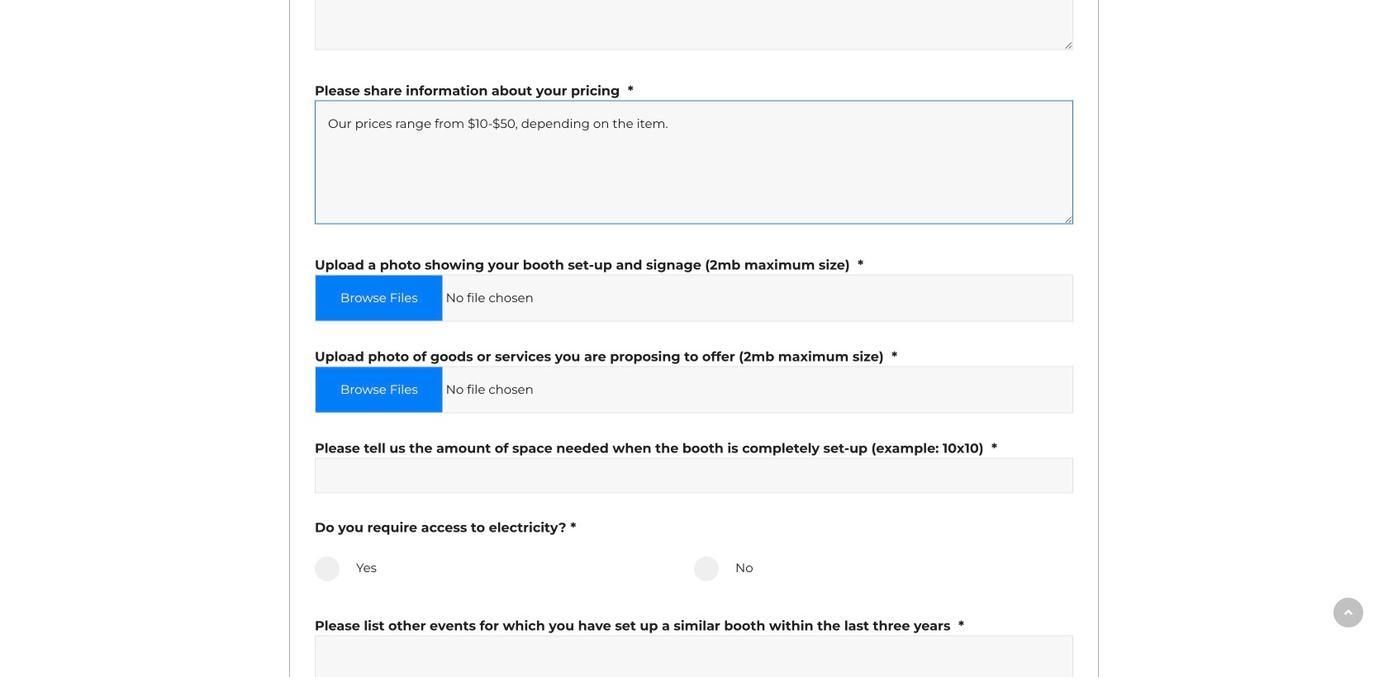 Task type: describe. For each thing, give the bounding box(es) containing it.
scroll up image
[[1344, 606, 1353, 619]]



Task type: locate. For each thing, give the bounding box(es) containing it.
None text field
[[315, 100, 1073, 224]]

None text field
[[315, 0, 1073, 50], [315, 458, 1073, 494], [315, 636, 1073, 678], [315, 0, 1073, 50], [315, 458, 1073, 494], [315, 636, 1073, 678]]



Task type: vqa. For each thing, say whether or not it's contained in the screenshot.
email field
no



